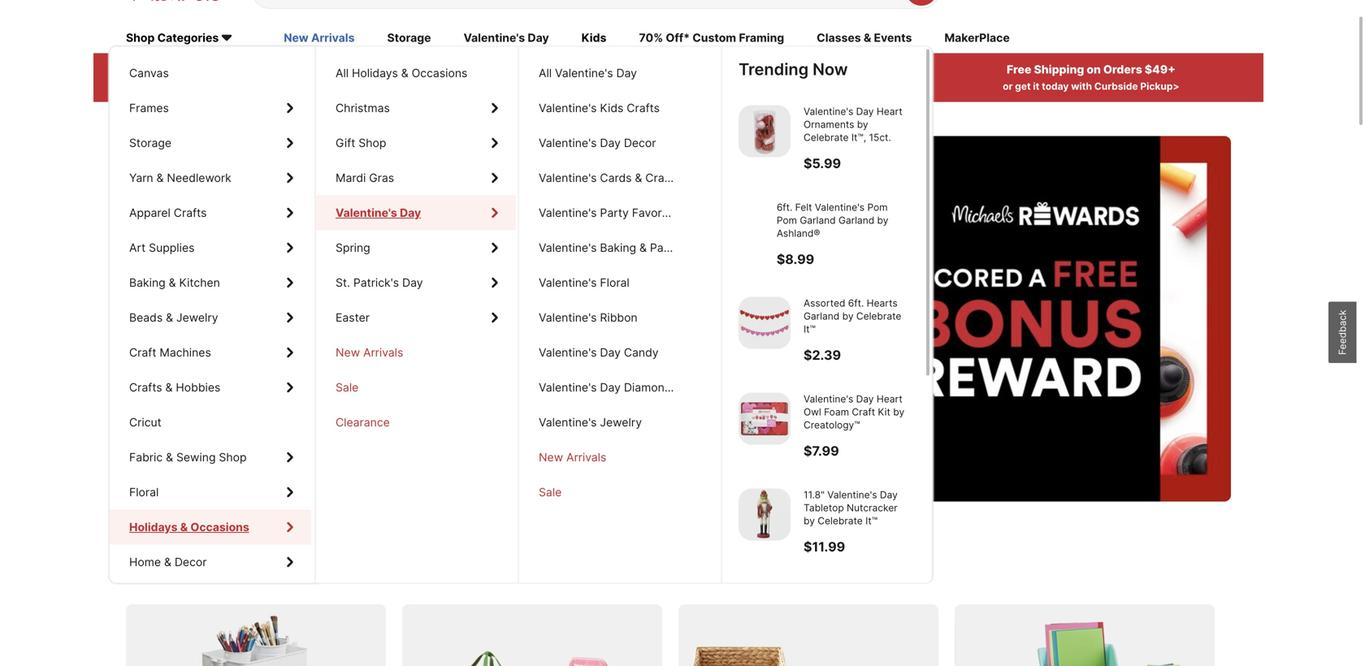 Task type: vqa. For each thing, say whether or not it's contained in the screenshot.
the Occasions associated with Shop Categories
yes



Task type: locate. For each thing, give the bounding box(es) containing it.
it™ down "nutcracker"
[[866, 515, 878, 527]]

art supplies link for classes & events
[[110, 230, 311, 265]]

craft machines link for valentine's day
[[110, 335, 311, 370]]

kitchen for classes & events
[[179, 276, 220, 290]]

art supplies for classes & events
[[129, 241, 195, 255]]

sale link down valentine's jewelry link
[[519, 475, 719, 510]]

yarn & needlework link for new arrivals
[[110, 161, 311, 196]]

valentine's inside 'link'
[[539, 136, 597, 150]]

by right kit
[[894, 406, 905, 418]]

garland up $8.99
[[804, 228, 840, 239]]

fabric for new arrivals
[[129, 451, 163, 465]]

canvas link for valentine's day
[[110, 56, 311, 91]]

new arrivals down the the
[[336, 346, 403, 360]]

floral for kids
[[129, 486, 159, 500]]

home & decor link for new arrivals
[[110, 545, 311, 580]]

2 horizontal spatial all
[[539, 66, 552, 80]]

framing
[[739, 31, 785, 45]]

needlework for kids
[[167, 171, 231, 185]]

0 vertical spatial party
[[600, 206, 629, 220]]

you scored a free $5 bonus reward image
[[126, 136, 1231, 502]]

canvas link for 70% off* custom framing
[[110, 56, 311, 91]]

by inside 6ft. felt valentine's pom pom garland garland by ashland®
[[843, 228, 854, 239]]

item undefined image
[[739, 105, 791, 157], [739, 201, 791, 253], [739, 297, 791, 349], [739, 393, 791, 445], [739, 489, 791, 541]]

holidays & occasions for 70% off* custom framing
[[129, 521, 245, 534]]

yarn & needlework for classes & events
[[129, 171, 231, 185]]

apparel for kids
[[129, 206, 171, 220]]

valentine's day decor
[[539, 136, 656, 150]]

for
[[485, 246, 537, 295], [366, 559, 393, 583]]

arrivals down valentine's jewelry
[[567, 451, 607, 465]]

shop categories
[[126, 31, 219, 45]]

you inside earn 9% in rewards when you use your michaels™ credit card.³ details & apply>
[[577, 81, 595, 92]]

occasions for kids
[[189, 521, 245, 534]]

price
[[289, 63, 318, 77]]

item undefined image left $8.99
[[739, 201, 791, 253]]

it™ up $2.39
[[804, 323, 816, 335]]

1 horizontal spatial for
[[485, 246, 537, 295]]

decor for valentine's day
[[175, 556, 207, 569]]

6ft. left "hearts"
[[848, 297, 864, 309]]

1 vertical spatial valentine's day link
[[316, 196, 516, 230]]

mardi
[[336, 171, 366, 185]]

events
[[874, 31, 912, 45]]

item undefined image left 11.8"
[[739, 489, 791, 541]]

new arrivals link
[[284, 30, 355, 48], [316, 335, 516, 370], [519, 440, 719, 475]]

3 item undefined image from the top
[[739, 297, 791, 349]]

shop inside the gift shop link
[[359, 136, 386, 150]]

0 vertical spatial sale
[[336, 381, 359, 395]]

by up 'it™,'
[[857, 119, 869, 130]]

1 horizontal spatial arrivals
[[363, 346, 403, 360]]

party down favors
[[650, 241, 679, 255]]

heart inside the valentine's day heart ornaments by celebrate it™, 15ct.
[[877, 106, 903, 117]]

craft for shop categories
[[129, 346, 156, 360]]

heart up kit
[[877, 393, 903, 405]]

day up "nutcracker"
[[880, 489, 898, 501]]

yarn & needlework link
[[110, 161, 311, 196], [110, 161, 311, 196], [110, 161, 311, 196], [110, 161, 311, 196], [110, 161, 311, 196], [110, 161, 311, 196], [110, 161, 311, 196], [110, 161, 311, 196]]

celebrate for $5.99
[[804, 132, 849, 143]]

garland down assorted
[[804, 310, 840, 322]]

apparel crafts link for kids
[[110, 196, 311, 230]]

0 vertical spatial for
[[485, 246, 537, 295]]

day up 'it™,'
[[856, 106, 874, 117]]

0 vertical spatial celebrate
[[804, 132, 849, 143]]

0 horizontal spatial it™
[[804, 323, 816, 335]]

storage link
[[387, 30, 431, 48], [110, 126, 311, 161], [110, 126, 311, 161], [110, 126, 311, 161], [110, 126, 311, 161], [110, 126, 311, 161], [110, 126, 311, 161], [110, 126, 311, 161], [110, 126, 311, 161]]

creatology™
[[804, 419, 860, 431]]

0 horizontal spatial for
[[366, 559, 393, 583]]

0 vertical spatial you
[[577, 81, 595, 92]]

0 horizontal spatial with
[[181, 81, 202, 92]]

heart
[[877, 106, 903, 117], [877, 393, 903, 405]]

all right off
[[226, 63, 241, 77]]

canvas for kids
[[129, 66, 169, 80]]

0 vertical spatial sale link
[[316, 370, 516, 405]]

baking & kitchen link for valentine's day
[[110, 265, 311, 300]]

by down assorted
[[843, 310, 854, 322]]

cricut link for new arrivals
[[110, 405, 311, 440]]

apparel crafts for kids
[[129, 206, 207, 220]]

& inside earn 9% in rewards when you use your michaels™ credit card.³ details & apply>
[[792, 81, 798, 92]]

art supplies
[[129, 241, 195, 255], [129, 241, 195, 255], [129, 241, 195, 255], [129, 241, 195, 255], [129, 241, 195, 255], [129, 241, 195, 255], [129, 241, 195, 255], [129, 241, 195, 255]]

frames for storage
[[129, 101, 169, 115]]

crafts
[[627, 101, 660, 115], [174, 206, 207, 220], [174, 206, 207, 220], [174, 206, 207, 220], [174, 206, 207, 220], [174, 206, 207, 220], [174, 206, 207, 220], [174, 206, 207, 220], [174, 206, 207, 220], [129, 381, 162, 395], [129, 381, 162, 395], [129, 381, 162, 395], [129, 381, 162, 395], [129, 381, 162, 395], [129, 381, 162, 395], [129, 381, 162, 395], [129, 381, 162, 395]]

yarn & needlework for 70% off* custom framing
[[129, 171, 231, 185]]

details
[[756, 81, 789, 92]]

new for new arrivals link to the bottom
[[539, 451, 563, 465]]

by inside the 'valentine's day heart owl foam craft kit by creatology™'
[[894, 406, 905, 418]]

baking for storage
[[129, 276, 166, 290]]

sale down valentine's jewelry
[[539, 486, 562, 500]]

earn 9% in rewards when you use your michaels™ credit card.³ details & apply>
[[549, 63, 835, 92]]

classes & events link
[[817, 30, 912, 48]]

sale link up clearance
[[316, 370, 516, 405]]

st.
[[336, 276, 350, 290]]

1 horizontal spatial with
[[1072, 81, 1092, 92]]

fabric for kids
[[129, 451, 163, 465]]

beads & jewelry for classes & events
[[129, 311, 218, 325]]

1 item undefined image from the top
[[739, 105, 791, 157]]

1 vertical spatial party
[[650, 241, 679, 255]]

1 vertical spatial you
[[547, 246, 615, 295]]

1 vertical spatial garland
[[804, 228, 840, 239]]

frames link
[[110, 91, 311, 126], [110, 91, 311, 126], [110, 91, 311, 126], [110, 91, 311, 126], [110, 91, 311, 126], [110, 91, 311, 126], [110, 91, 311, 126], [110, 91, 311, 126]]

0 horizontal spatial valentine's day
[[336, 206, 421, 220]]

$5.99
[[804, 156, 841, 172]]

decor inside 'link'
[[624, 136, 656, 150]]

supplies for 70% off* custom framing
[[149, 241, 195, 255]]

1 vertical spatial sale
[[539, 486, 562, 500]]

floral link
[[110, 475, 311, 510], [110, 475, 311, 510], [110, 475, 311, 510], [110, 475, 311, 510], [110, 475, 311, 510], [110, 475, 311, 510], [110, 475, 311, 510], [110, 475, 311, 510]]

all up the when
[[539, 66, 552, 80]]

apparel for 70% off* custom framing
[[129, 206, 171, 220]]

new arrivals link up "price" at the left top
[[284, 30, 355, 48]]

valentine's day link
[[464, 30, 549, 48], [316, 196, 516, 230]]

0 horizontal spatial all
[[226, 63, 241, 77]]

holidays & occasions for kids
[[129, 521, 245, 534]]

year's
[[291, 246, 400, 295]]

art supplies link for new arrivals
[[110, 230, 311, 265]]

6ft.
[[804, 202, 820, 213], [848, 297, 864, 309]]

item undefined image left assorted
[[739, 297, 791, 349]]

1 vertical spatial valentine's day
[[336, 206, 421, 220]]

&
[[864, 31, 872, 45], [401, 66, 409, 80], [792, 81, 798, 92], [157, 171, 164, 185], [157, 171, 164, 185], [157, 171, 164, 185], [157, 171, 164, 185], [157, 171, 164, 185], [157, 171, 164, 185], [157, 171, 164, 185], [157, 171, 164, 185], [635, 171, 642, 185], [671, 206, 679, 220], [640, 241, 647, 255], [169, 276, 176, 290], [169, 276, 176, 290], [169, 276, 176, 290], [169, 276, 176, 290], [169, 276, 176, 290], [169, 276, 176, 290], [169, 276, 176, 290], [169, 276, 176, 290], [166, 311, 173, 325], [166, 311, 173, 325], [166, 311, 173, 325], [166, 311, 173, 325], [166, 311, 173, 325], [166, 311, 173, 325], [166, 311, 173, 325], [166, 311, 173, 325], [165, 381, 173, 395], [165, 381, 173, 395], [165, 381, 173, 395], [165, 381, 173, 395], [165, 381, 173, 395], [165, 381, 173, 395], [165, 381, 173, 395], [165, 381, 173, 395], [166, 451, 173, 465], [166, 451, 173, 465], [166, 451, 173, 465], [166, 451, 173, 465], [166, 451, 173, 465], [166, 451, 173, 465], [166, 451, 173, 465], [166, 451, 173, 465], [179, 521, 186, 534], [179, 521, 186, 534], [179, 521, 186, 534], [179, 521, 186, 534], [179, 521, 186, 534], [179, 521, 186, 534], [179, 521, 186, 534], [180, 521, 188, 534], [164, 556, 171, 569], [164, 556, 171, 569], [164, 556, 171, 569], [164, 556, 171, 569], [164, 556, 171, 569], [164, 556, 171, 569], [164, 556, 171, 569], [164, 556, 171, 569]]

supplies for storage
[[149, 241, 195, 255]]

home & decor
[[129, 556, 207, 569], [129, 556, 207, 569], [129, 556, 207, 569], [129, 556, 207, 569], [129, 556, 207, 569], [129, 556, 207, 569], [129, 556, 207, 569], [129, 556, 207, 569]]

machines for 70% off* custom framing
[[160, 346, 211, 360]]

0 vertical spatial valentine's day
[[464, 31, 549, 45]]

2 heart from the top
[[877, 393, 903, 405]]

valentine's ribbon
[[539, 311, 638, 325]]

every
[[397, 559, 451, 583]]

ornaments
[[804, 119, 855, 130]]

1 horizontal spatial sale link
[[519, 475, 719, 510]]

floral for valentine's day
[[129, 486, 159, 500]]

yarn for storage
[[129, 171, 153, 185]]

0 vertical spatial it™
[[804, 323, 816, 335]]

with inside free shipping on orders $49+ or get it today with curbside pickup>
[[1072, 81, 1092, 92]]

for left every
[[366, 559, 393, 583]]

christmas link
[[316, 91, 516, 126]]

floral
[[600, 276, 630, 290], [129, 486, 159, 500], [129, 486, 159, 500], [129, 486, 159, 500], [129, 486, 159, 500], [129, 486, 159, 500], [129, 486, 159, 500], [129, 486, 159, 500], [129, 486, 159, 500]]

1 heart from the top
[[877, 106, 903, 117]]

on
[[1087, 63, 1101, 77], [177, 559, 201, 583]]

1 vertical spatial kids
[[600, 101, 624, 115]]

home & decor for classes & events
[[129, 556, 207, 569]]

three water hyacinth baskets in white, brown and tan image
[[679, 605, 939, 667]]

arrivals down your first reward of the year is here, and it's free.
[[363, 346, 403, 360]]

valentine's inside 11.8" valentine's day tabletop nutcracker by celebrate it™
[[828, 489, 878, 501]]

you up the valentine's ribbon
[[547, 246, 615, 295]]

crafts & hobbies link for valentine's day
[[110, 370, 311, 405]]

9%
[[665, 63, 683, 77]]

day up creatology™
[[856, 393, 874, 405]]

beads & jewelry link
[[110, 300, 311, 335], [110, 300, 311, 335], [110, 300, 311, 335], [110, 300, 311, 335], [110, 300, 311, 335], [110, 300, 311, 335], [110, 300, 311, 335], [110, 300, 311, 335]]

new arrivals up "price" at the left top
[[284, 31, 355, 45]]

needlework for shop categories
[[167, 171, 231, 185]]

on up curbside
[[1087, 63, 1101, 77]]

jewelry for valentine's day
[[176, 311, 218, 325]]

1 horizontal spatial pom
[[827, 215, 848, 226]]

frames link for storage
[[110, 91, 311, 126]]

with right "today"
[[1072, 81, 1092, 92]]

occasions
[[412, 66, 468, 80], [189, 521, 245, 534], [189, 521, 245, 534], [189, 521, 245, 534], [189, 521, 245, 534], [189, 521, 245, 534], [189, 521, 245, 534], [189, 521, 245, 534], [191, 521, 249, 534]]

yarn for classes & events
[[129, 171, 153, 185]]

cricut
[[129, 416, 162, 430], [129, 416, 162, 430], [129, 416, 162, 430], [129, 416, 162, 430], [129, 416, 162, 430], [129, 416, 162, 430], [129, 416, 162, 430], [129, 416, 162, 430]]

art supplies link
[[110, 230, 311, 265], [110, 230, 311, 265], [110, 230, 311, 265], [110, 230, 311, 265], [110, 230, 311, 265], [110, 230, 311, 265], [110, 230, 311, 265], [110, 230, 311, 265]]

0 horizontal spatial on
[[177, 559, 201, 583]]

1 vertical spatial on
[[177, 559, 201, 583]]

valentine's day down gras
[[336, 206, 421, 220]]

easter link
[[316, 300, 516, 335]]

celebrate down "hearts"
[[857, 310, 902, 322]]

1 horizontal spatial all
[[336, 66, 349, 80]]

crafts & hobbies
[[129, 381, 221, 395], [129, 381, 221, 395], [129, 381, 221, 395], [129, 381, 221, 395], [129, 381, 221, 395], [129, 381, 221, 395], [129, 381, 221, 395], [129, 381, 221, 395]]

all up apply>
[[336, 66, 349, 80]]

fabric & sewing shop link for new arrivals
[[110, 440, 311, 475]]

candy
[[624, 346, 659, 360]]

you for for
[[547, 246, 615, 295]]

2 with from the left
[[1072, 81, 1092, 92]]

cricut for kids
[[129, 416, 162, 430]]

kids down use
[[600, 101, 624, 115]]

save
[[126, 559, 172, 583]]

storage for new arrivals
[[129, 136, 172, 150]]

party down valentine's cards & crafting
[[600, 206, 629, 220]]

apparel crafts for storage
[[129, 206, 207, 220]]

mardi gras link
[[316, 161, 516, 196]]

home for valentine's day
[[129, 556, 161, 569]]

holidays & occasions for shop categories
[[129, 521, 245, 534]]

sale up clearance
[[336, 381, 359, 395]]

machines for valentine's day
[[160, 346, 211, 360]]

0 vertical spatial heart
[[877, 106, 903, 117]]

0 horizontal spatial party
[[600, 206, 629, 220]]

new arrivals link down valentine's jewelry
[[519, 440, 719, 475]]

valentine's day up the when
[[464, 31, 549, 45]]

hobbies for shop categories
[[176, 381, 221, 395]]

and
[[496, 307, 531, 331]]

foam
[[824, 406, 849, 418]]

item undefined image down details
[[739, 105, 791, 157]]

fabric for valentine's day
[[129, 451, 163, 465]]

on right save
[[177, 559, 201, 583]]

valentine's day decor link
[[519, 126, 719, 161]]

valentine's kids crafts link
[[519, 91, 719, 126]]

yarn & needlework link for valentine's day
[[110, 161, 311, 196]]

you down all valentine's day at the top of the page
[[577, 81, 595, 92]]

kitchen for kids
[[179, 276, 220, 290]]

valentine's day link down gras
[[316, 196, 516, 230]]

holidays & occasions
[[129, 521, 245, 534], [129, 521, 245, 534], [129, 521, 245, 534], [129, 521, 245, 534], [129, 521, 245, 534], [129, 521, 245, 534], [129, 521, 245, 534], [129, 521, 249, 534]]

home & decor link
[[110, 545, 311, 580], [110, 545, 311, 580], [110, 545, 311, 580], [110, 545, 311, 580], [110, 545, 311, 580], [110, 545, 311, 580], [110, 545, 311, 580], [110, 545, 311, 580]]

gift shop link
[[316, 126, 516, 161]]

apparel
[[129, 206, 171, 220], [129, 206, 171, 220], [129, 206, 171, 220], [129, 206, 171, 220], [129, 206, 171, 220], [129, 206, 171, 220], [129, 206, 171, 220], [129, 206, 171, 220]]

4 item undefined image from the top
[[739, 393, 791, 445]]

fabric & sewing shop
[[129, 451, 247, 465], [129, 451, 247, 465], [129, 451, 247, 465], [129, 451, 247, 465], [129, 451, 247, 465], [129, 451, 247, 465], [129, 451, 247, 465], [129, 451, 247, 465]]

$11.99
[[804, 539, 846, 555]]

it's
[[536, 307, 561, 331]]

1 horizontal spatial on
[[1087, 63, 1101, 77]]

heart up "15ct."
[[877, 106, 903, 117]]

beads & jewelry link for storage
[[110, 300, 311, 335]]

storage
[[387, 31, 431, 45], [129, 136, 172, 150], [129, 136, 172, 150], [129, 136, 172, 150], [129, 136, 172, 150], [129, 136, 172, 150], [129, 136, 172, 150], [129, 136, 172, 150], [129, 136, 172, 150]]

supplies
[[149, 241, 195, 255], [149, 241, 195, 255], [149, 241, 195, 255], [149, 241, 195, 255], [149, 241, 195, 255], [149, 241, 195, 255], [149, 241, 195, 255], [149, 241, 195, 255], [682, 241, 728, 255]]

1 vertical spatial celebrate
[[857, 310, 902, 322]]

new arrivals down valentine's jewelry
[[539, 451, 607, 465]]

clearance
[[336, 416, 390, 430]]

2 item undefined image from the top
[[739, 201, 791, 253]]

2 vertical spatial arrivals
[[567, 451, 607, 465]]

machines
[[160, 346, 211, 360], [160, 346, 211, 360], [160, 346, 211, 360], [160, 346, 211, 360], [160, 346, 211, 360], [160, 346, 211, 360], [160, 346, 211, 360], [160, 346, 211, 360]]

2 vertical spatial new arrivals
[[539, 451, 607, 465]]

celebrate inside assorted 6ft. hearts garland by celebrate it™
[[857, 310, 902, 322]]

0 vertical spatial 6ft.
[[804, 202, 820, 213]]

1 horizontal spatial it™
[[866, 515, 878, 527]]

new down easter
[[336, 346, 360, 360]]

1 horizontal spatial valentine's day
[[464, 31, 549, 45]]

baking for shop categories
[[129, 276, 166, 290]]

occasions inside all holidays & occasions link
[[412, 66, 468, 80]]

kids up all valentine's day at the top of the page
[[582, 31, 607, 45]]

by left ashland®
[[843, 228, 854, 239]]

valentine's jewelry link
[[519, 405, 719, 440]]

hearts
[[867, 297, 898, 309]]

by down tabletop in the bottom of the page
[[804, 515, 815, 527]]

new up "price" at the left top
[[284, 31, 309, 45]]

yarn & needlework for kids
[[129, 171, 231, 185]]

on inside free shipping on orders $49+ or get it today with curbside pickup>
[[1087, 63, 1101, 77]]

jewelry
[[176, 311, 218, 325], [176, 311, 218, 325], [176, 311, 218, 325], [176, 311, 218, 325], [176, 311, 218, 325], [176, 311, 218, 325], [176, 311, 218, 325], [176, 311, 218, 325], [600, 416, 642, 430]]

kids
[[582, 31, 607, 45], [600, 101, 624, 115]]

item undefined image left owl at the right bottom of page
[[739, 393, 791, 445]]

valentine's baking & party supplies
[[539, 241, 728, 255]]

with down 20%
[[181, 81, 202, 92]]

occasions for new arrivals
[[189, 521, 245, 534]]

home & decor link for storage
[[110, 545, 311, 580]]

needlework for classes & events
[[167, 171, 231, 185]]

with
[[181, 81, 202, 92], [1072, 81, 1092, 92]]

cricut link
[[110, 405, 311, 440], [110, 405, 311, 440], [110, 405, 311, 440], [110, 405, 311, 440], [110, 405, 311, 440], [110, 405, 311, 440], [110, 405, 311, 440], [110, 405, 311, 440]]

day inside the 'valentine's day heart owl foam craft kit by creatology™'
[[856, 393, 874, 405]]

all for all valentine's day
[[539, 66, 552, 80]]

home for classes & events
[[129, 556, 161, 569]]

nutcracker
[[847, 502, 898, 514]]

needlework for new arrivals
[[167, 171, 231, 185]]

celebrate
[[804, 132, 849, 143], [857, 310, 902, 322], [818, 515, 863, 527]]

1 vertical spatial arrivals
[[363, 346, 403, 360]]

1 with from the left
[[181, 81, 202, 92]]

0 vertical spatial on
[[1087, 63, 1101, 77]]

garland up ashland®
[[850, 215, 886, 226]]

$49+
[[1145, 63, 1176, 77]]

fabric & sewing shop link for shop categories
[[110, 440, 311, 475]]

celebrate down tabletop in the bottom of the page
[[818, 515, 863, 527]]

day up valentine's cards & crafting
[[600, 136, 621, 150]]

canvas for valentine's day
[[129, 66, 169, 80]]

1 vertical spatial for
[[366, 559, 393, 583]]

arrivals up the 'purchases'
[[311, 31, 355, 45]]

1 vertical spatial it™
[[866, 515, 878, 527]]

art supplies for shop categories
[[129, 241, 195, 255]]

home & decor link for shop categories
[[110, 545, 311, 580]]

fabric & sewing shop for classes & events
[[129, 451, 247, 465]]

1 vertical spatial sale link
[[519, 475, 719, 510]]

new down valentine's jewelry
[[539, 451, 563, 465]]

celebrate inside the valentine's day heart ornaments by celebrate it™, 15ct.
[[804, 132, 849, 143]]

baking
[[600, 241, 637, 255], [129, 276, 166, 290], [129, 276, 166, 290], [129, 276, 166, 290], [129, 276, 166, 290], [129, 276, 166, 290], [129, 276, 166, 290], [129, 276, 166, 290], [129, 276, 166, 290]]

home & decor for new arrivals
[[129, 556, 207, 569]]

frames for kids
[[129, 101, 169, 115]]

valentine's day candy
[[539, 346, 659, 360]]

frames for shop categories
[[129, 101, 169, 115]]

0 horizontal spatial pom
[[804, 215, 824, 226]]

trending now
[[739, 59, 848, 79]]

valentine's day link up the when
[[464, 30, 549, 48]]

0 vertical spatial valentine's day link
[[464, 30, 549, 48]]

$2.39
[[804, 347, 841, 363]]

valentine's ribbon link
[[519, 300, 719, 335]]

baking & kitchen link for shop categories
[[110, 265, 311, 300]]

day down valentine's day candy link
[[600, 381, 621, 395]]

for up and
[[485, 246, 537, 295]]

home & decor for storage
[[129, 556, 207, 569]]

art supplies for kids
[[129, 241, 195, 255]]

valentine's party favors & gifts link
[[519, 196, 719, 230]]

beads for kids
[[129, 311, 163, 325]]

1 horizontal spatial sale
[[539, 486, 562, 500]]

5 item undefined image from the top
[[739, 489, 791, 541]]

2 vertical spatial new arrivals link
[[519, 440, 719, 475]]

new arrivals link down is
[[316, 335, 516, 370]]

6ft. left felt
[[804, 202, 820, 213]]

apparel crafts for new arrivals
[[129, 206, 207, 220]]

your
[[617, 81, 638, 92]]

2 vertical spatial celebrate
[[818, 515, 863, 527]]

holidays & occasions link for kids
[[110, 510, 311, 545]]

decor for shop categories
[[175, 556, 207, 569]]

valentine's day for bottommost the valentine's day link
[[336, 206, 421, 220]]

art supplies link for valentine's day
[[110, 230, 311, 265]]

valentine's day heart ornaments by celebrate it™, 15ct.
[[804, 106, 903, 143]]

celebrate down ornaments
[[804, 132, 849, 143]]

valentine's floral link
[[519, 265, 719, 300]]

sale for "sale" link to the left
[[336, 381, 359, 395]]

1 horizontal spatial 6ft.
[[848, 297, 864, 309]]

2 vertical spatial garland
[[804, 310, 840, 322]]

heart inside the 'valentine's day heart owl foam craft kit by creatology™'
[[877, 393, 903, 405]]

1 vertical spatial 6ft.
[[848, 297, 864, 309]]

sewing for classes & events
[[176, 451, 216, 465]]

hobbies for classes & events
[[176, 381, 221, 395]]

0 horizontal spatial 6ft.
[[804, 202, 820, 213]]

1 vertical spatial heart
[[877, 393, 903, 405]]

0 vertical spatial arrivals
[[311, 31, 355, 45]]

0 horizontal spatial sale
[[336, 381, 359, 395]]

first
[[205, 307, 243, 331]]

apparel for valentine's day
[[129, 206, 171, 220]]



Task type: describe. For each thing, give the bounding box(es) containing it.
owl
[[804, 406, 822, 418]]

craft machines for classes & events
[[129, 346, 211, 360]]

1 pom from the left
[[804, 215, 824, 226]]

0 horizontal spatial sale link
[[316, 370, 516, 405]]

crafts & hobbies for storage
[[129, 381, 221, 395]]

creative
[[206, 559, 283, 583]]

holidays for valentine's day
[[129, 521, 175, 534]]

item undefined image for $2.39
[[739, 297, 791, 349]]

easter
[[336, 311, 370, 325]]

of
[[322, 307, 341, 331]]

yarn & needlework link for shop categories
[[110, 161, 311, 196]]

with inside 20% off all regular price purchases with code daily23us. exclusions apply>
[[181, 81, 202, 92]]

fabric for storage
[[129, 451, 163, 465]]

you for when
[[577, 81, 595, 92]]

valentine's day diamond painting link
[[519, 370, 719, 405]]

6ft. inside 6ft. felt valentine's pom pom garland garland by ashland®
[[804, 202, 820, 213]]

kit
[[878, 406, 891, 418]]

storage link for 70% off* custom framing
[[110, 126, 311, 161]]

assorted 6ft. hearts garland by celebrate it™
[[804, 297, 902, 335]]

garland inside assorted 6ft. hearts garland by celebrate it™
[[804, 310, 840, 322]]

michaels™
[[640, 81, 690, 92]]

beads for classes & events
[[129, 311, 163, 325]]

valentine's cards & crafting
[[539, 171, 689, 185]]

supplies for classes & events
[[149, 241, 195, 255]]

all holidays & occasions link
[[316, 56, 516, 91]]

is
[[425, 307, 439, 331]]

2 pom from the left
[[827, 215, 848, 226]]

craft machines link for storage
[[110, 335, 311, 370]]

it™ inside 11.8" valentine's day tabletop nutcracker by celebrate it™
[[866, 515, 878, 527]]

art supplies link for shop categories
[[110, 230, 311, 265]]

sale for the right "sale" link
[[539, 486, 562, 500]]

new up first
[[197, 246, 281, 295]]

storage link for valentine's day
[[110, 126, 311, 161]]

valentine's floral
[[539, 276, 630, 290]]

crafts & hobbies for shop categories
[[129, 381, 221, 395]]

day inside 11.8" valentine's day tabletop nutcracker by celebrate it™
[[880, 489, 898, 501]]

for for gift
[[485, 246, 537, 295]]

craft for new arrivals
[[129, 346, 156, 360]]

0 vertical spatial new arrivals link
[[284, 30, 355, 48]]

shop inside shop categories "link"
[[126, 31, 155, 45]]

11.8"
[[804, 489, 825, 501]]

all valentine's day
[[539, 66, 637, 80]]

1 horizontal spatial party
[[650, 241, 679, 255]]

pickup>
[[1141, 81, 1180, 92]]

makerplace
[[945, 31, 1010, 45]]

canvas for classes & events
[[129, 66, 169, 80]]

all valentine's day link
[[519, 56, 719, 91]]

valentine's party favors & gifts
[[539, 206, 707, 220]]

holidays & occasions link for classes & events
[[110, 510, 311, 545]]

jewelry for 70% off* custom framing
[[176, 311, 218, 325]]

custom
[[693, 31, 737, 45]]

day up the when
[[528, 31, 549, 45]]

all inside 20% off all regular price purchases with code daily23us. exclusions apply>
[[226, 63, 241, 77]]

apparel crafts link for shop categories
[[110, 196, 311, 230]]

valentine's for valentine's baking & party supplies link on the top of page
[[539, 241, 597, 255]]

2 horizontal spatial arrivals
[[567, 451, 607, 465]]

valentine's inside the valentine's day heart ornaments by celebrate it™, 15ct.
[[804, 106, 854, 117]]

holidays & occasions for storage
[[129, 521, 245, 534]]

occasions for classes & events
[[189, 521, 245, 534]]

valentine's day heart owl foam craft kit by creatology™
[[804, 393, 905, 431]]

cricut for valentine's day
[[129, 416, 162, 430]]

crafts & hobbies link for storage
[[110, 370, 311, 405]]

it
[[1033, 81, 1040, 92]]

diamond
[[624, 381, 672, 395]]

needlework for valentine's day
[[167, 171, 231, 185]]

spring
[[336, 241, 370, 255]]

jewelry for storage
[[176, 311, 218, 325]]

ashland®
[[857, 228, 900, 239]]

baking & kitchen link for classes & events
[[110, 265, 311, 300]]

jewelry for shop categories
[[176, 311, 218, 325]]

jewelry for kids
[[176, 311, 218, 325]]

6ft. inside assorted 6ft. hearts garland by celebrate it™
[[848, 297, 864, 309]]

today
[[1042, 81, 1069, 92]]

11.8" valentine's day tabletop nutcracker by celebrate it™
[[804, 489, 898, 527]]

purchases
[[321, 63, 381, 77]]

beads for 70% off* custom framing
[[129, 311, 163, 325]]

holidays & occasions link for valentine's day
[[110, 510, 311, 545]]

free shipping on orders $49+ or get it today with curbside pickup>
[[1003, 63, 1180, 92]]

shop categories link
[[126, 30, 251, 48]]

valentine's jewelry
[[539, 416, 642, 430]]

0 vertical spatial new arrivals
[[284, 31, 355, 45]]

gift
[[336, 136, 356, 150]]

gras
[[369, 171, 394, 185]]

save on creative storage for every space.
[[126, 559, 519, 583]]

ribbon
[[600, 311, 638, 325]]

home for 70% off* custom framing
[[129, 556, 161, 569]]

by inside the valentine's day heart ornaments by celebrate it™, 15ct.
[[857, 119, 869, 130]]

assorted
[[804, 297, 846, 309]]

valentine's for valentine's jewelry link
[[539, 416, 597, 430]]

craft inside the 'valentine's day heart owl foam craft kit by creatology™'
[[852, 406, 876, 418]]

holidays for 70% off* custom framing
[[129, 521, 175, 534]]

heart for $5.99
[[877, 106, 903, 117]]

day up your
[[617, 66, 637, 80]]

craft for kids
[[129, 346, 156, 360]]

your
[[159, 307, 201, 331]]

floral for shop categories
[[129, 486, 159, 500]]

all for all holidays & occasions
[[336, 66, 349, 80]]

or
[[1003, 81, 1013, 92]]

$7.99
[[804, 443, 839, 459]]

item undefined image for $5.99
[[739, 105, 791, 157]]

classes & events
[[817, 31, 912, 45]]

canvas for shop categories
[[129, 66, 169, 80]]

it™,
[[852, 132, 867, 143]]

daily23us.
[[231, 81, 288, 92]]

valentine's inside the 'valentine's day heart owl foam craft kit by creatology™'
[[804, 393, 854, 405]]

crafts & hobbies link for shop categories
[[110, 370, 311, 405]]

holidays & occasions for classes & events
[[129, 521, 245, 534]]

a
[[159, 246, 187, 295]]

1 vertical spatial new arrivals
[[336, 346, 403, 360]]

the
[[346, 307, 375, 331]]

craft machines link for kids
[[110, 335, 311, 370]]

trending
[[739, 59, 809, 79]]

gift shop
[[336, 136, 386, 150]]

needlework for storage
[[167, 171, 231, 185]]

floral for classes & events
[[129, 486, 159, 500]]

15ct.
[[869, 132, 891, 143]]

cricut link for classes & events
[[110, 405, 311, 440]]

spring link
[[316, 230, 516, 265]]

white rolling cart with art supplies image
[[126, 605, 386, 667]]

cricut link for kids
[[110, 405, 311, 440]]

makerplace link
[[945, 30, 1010, 48]]

floral link for kids
[[110, 475, 311, 510]]

credit
[[692, 81, 722, 92]]

holidays & occasions link for storage
[[110, 510, 311, 545]]

craft machines for kids
[[129, 346, 211, 360]]

day down spring link at the left of page
[[402, 276, 423, 290]]

by inside assorted 6ft. hearts garland by celebrate it™
[[843, 310, 854, 322]]

get
[[1015, 81, 1031, 92]]

valentine's kids crafts
[[539, 101, 660, 115]]

holidays for shop categories
[[129, 521, 175, 534]]

art for classes & events
[[129, 241, 146, 255]]

colorful plastic storage bins image
[[955, 605, 1215, 667]]

by inside 11.8" valentine's day tabletop nutcracker by celebrate it™
[[804, 515, 815, 527]]

apparel for storage
[[129, 206, 171, 220]]

gifts
[[682, 206, 707, 220]]

fabric & sewing shop link for classes & events
[[110, 440, 311, 475]]

valentine's inside 6ft. felt valentine's pom pom garland garland by ashland®
[[842, 202, 892, 213]]

floral for new arrivals
[[129, 486, 159, 500]]

kids link
[[582, 30, 607, 48]]

0 horizontal spatial arrivals
[[311, 31, 355, 45]]

party inside "link"
[[600, 206, 629, 220]]

cricut link for valentine's day
[[110, 405, 311, 440]]

beads for storage
[[129, 311, 163, 325]]

earn
[[637, 63, 663, 77]]

machines for new arrivals
[[160, 346, 211, 360]]

gift
[[410, 246, 475, 295]]

fabric & sewing shop for 70% off* custom framing
[[129, 451, 247, 465]]

space.
[[456, 559, 519, 583]]

in
[[685, 63, 695, 77]]

day inside "link"
[[600, 381, 621, 395]]

st. patrick's day link
[[316, 265, 516, 300]]

holiday storage containers image
[[402, 605, 662, 667]]

20% off all regular price purchases with code daily23us. exclusions apply>
[[178, 63, 381, 92]]

art for shop categories
[[129, 241, 146, 255]]

when
[[549, 81, 575, 92]]

valentine's cards & crafting link
[[519, 161, 719, 196]]

day inside the valentine's day heart ornaments by celebrate it™, 15ct.
[[856, 106, 874, 117]]

decor for classes & events
[[175, 556, 207, 569]]

card.³
[[724, 81, 754, 92]]

20%
[[178, 63, 203, 77]]

frames link for new arrivals
[[110, 91, 311, 126]]

a new year's gift for you
[[159, 246, 615, 295]]

patrick's
[[353, 276, 399, 290]]

canvas link for storage
[[110, 56, 311, 91]]

machines for classes & events
[[160, 346, 211, 360]]

apparel for shop categories
[[129, 206, 171, 220]]

supplies for kids
[[149, 241, 195, 255]]

0 vertical spatial kids
[[582, 31, 607, 45]]

celebrate inside 11.8" valentine's day tabletop nutcracker by celebrate it™
[[818, 515, 863, 527]]

shipping
[[1034, 63, 1085, 77]]

classes
[[817, 31, 861, 45]]

apply>
[[800, 81, 835, 92]]

year
[[380, 307, 420, 331]]

now
[[813, 59, 848, 79]]

70% off* custom framing
[[639, 31, 785, 45]]

beads & jewelry link for new arrivals
[[110, 300, 311, 335]]

day up spring link at the left of page
[[400, 206, 421, 220]]

apparel crafts for valentine's day
[[129, 206, 207, 220]]

christmas
[[336, 101, 390, 115]]

felt
[[822, 202, 839, 213]]

baking & kitchen for valentine's day
[[129, 276, 220, 290]]

st. patrick's day
[[336, 276, 423, 290]]

sewing for kids
[[176, 451, 216, 465]]

frames link for shop categories
[[110, 91, 311, 126]]

here,
[[444, 307, 491, 331]]

kitchen for valentine's day
[[179, 276, 220, 290]]

apparel crafts link for valentine's day
[[110, 196, 311, 230]]

storage for classes & events
[[129, 136, 172, 150]]

1 vertical spatial new arrivals link
[[316, 335, 516, 370]]

home & decor link for classes & events
[[110, 545, 311, 580]]

apparel crafts for classes & events
[[129, 206, 207, 220]]

fabric & sewing shop for new arrivals
[[129, 451, 247, 465]]

fabric for shop categories
[[129, 451, 163, 465]]

jewelry for classes & events
[[176, 311, 218, 325]]

cricut for 70% off* custom framing
[[129, 416, 162, 430]]

regular
[[243, 63, 287, 77]]

craft machines for 70% off* custom framing
[[129, 346, 211, 360]]

craft machines link for 70% off* custom framing
[[110, 335, 311, 370]]

yarn & needlework for storage
[[129, 171, 231, 185]]

6ft. felt valentine's pom pom garland garland by ashland®
[[804, 202, 900, 239]]

hobbies for storage
[[176, 381, 221, 395]]

day left candy
[[600, 346, 621, 360]]

off*
[[666, 31, 690, 45]]

0 vertical spatial garland
[[850, 215, 886, 226]]

it™ inside assorted 6ft. hearts garland by celebrate it™
[[804, 323, 816, 335]]

cricut for classes & events
[[129, 416, 162, 430]]



